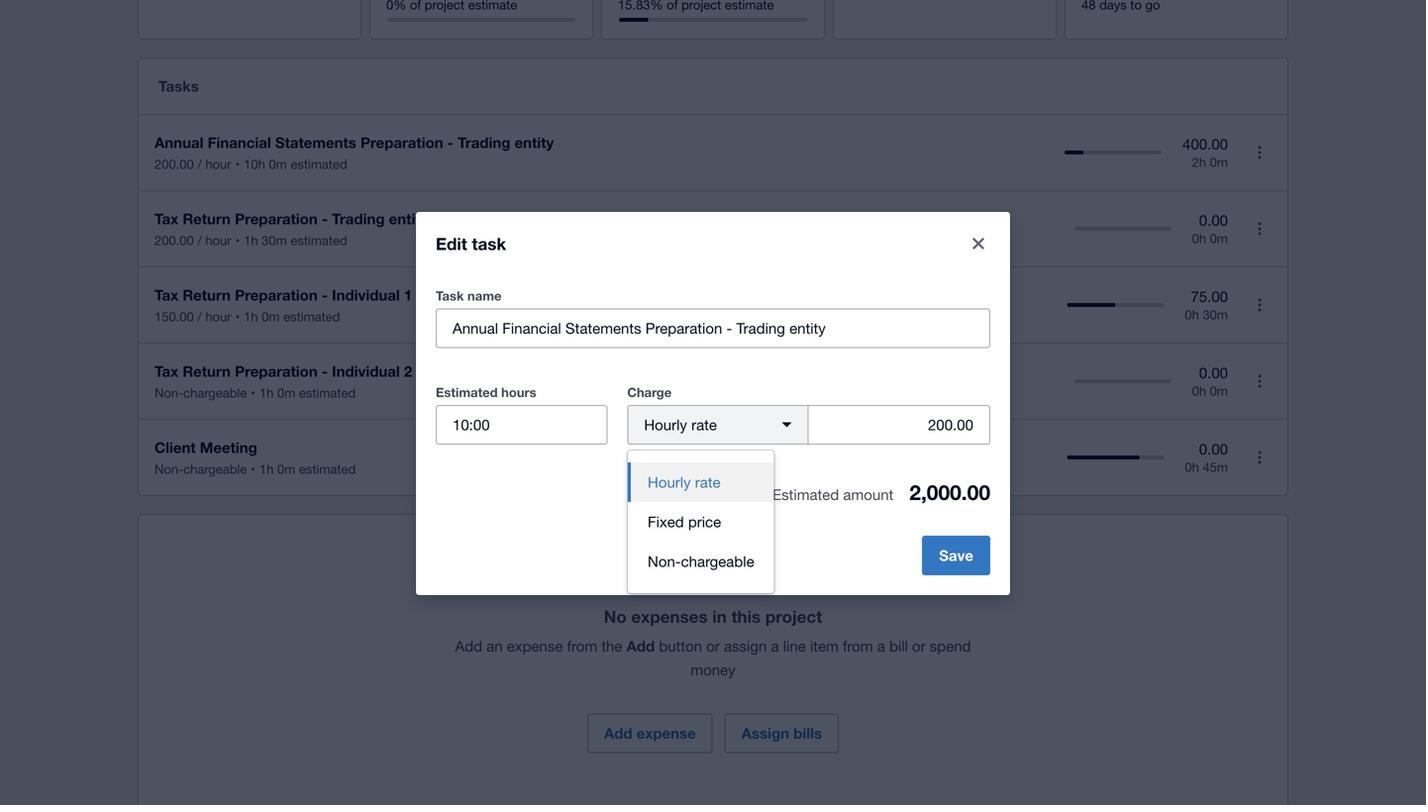 Task type: describe. For each thing, give the bounding box(es) containing it.
hourly rate for hourly rate button
[[648, 474, 721, 491]]

0.00 0h 0m for entity
[[1193, 212, 1229, 246]]

spend
[[930, 638, 971, 655]]

button
[[659, 638, 703, 655]]

add expense
[[604, 725, 696, 743]]

chargeable inside button
[[681, 553, 755, 570]]

tax for tax return preparation - trading entity
[[155, 210, 179, 228]]

0m inside annual financial statements preparation - trading entity 200.00 / hour • 10h 0m estimated
[[269, 157, 287, 172]]

no
[[604, 607, 627, 627]]

10h
[[244, 157, 265, 172]]

non- inside button
[[648, 553, 681, 570]]

rate for hourly rate popup button
[[692, 416, 717, 433]]

bills
[[794, 725, 822, 743]]

1h inside client meeting non-chargeable • 1h 0m estimated
[[259, 462, 274, 477]]

- for 2
[[322, 363, 328, 380]]

2,000.00
[[910, 480, 991, 505]]

charge
[[628, 385, 672, 400]]

• inside annual financial statements preparation - trading entity 200.00 / hour • 10h 0m estimated
[[235, 157, 240, 172]]

hours
[[502, 385, 537, 400]]

line
[[783, 638, 806, 655]]

400.00 2h 0m
[[1183, 135, 1229, 170]]

entity inside tax return preparation - trading entity 200.00 / hour • 1h 30m estimated
[[389, 210, 428, 228]]

0.00 for entity
[[1200, 212, 1229, 229]]

0m up 75.00
[[1210, 231, 1229, 246]]

0h for 1h
[[1185, 460, 1200, 475]]

0h for 2
[[1193, 383, 1207, 399]]

0m up the 0.00 0h 45m
[[1210, 383, 1229, 399]]

estimated for estimated hours
[[436, 385, 498, 400]]

2 from from the left
[[843, 638, 873, 655]]

in
[[713, 607, 727, 627]]

trading inside tax return preparation - trading entity 200.00 / hour • 1h 30m estimated
[[332, 210, 385, 228]]

individual for 2
[[332, 363, 400, 380]]

expense inside button
[[637, 725, 696, 743]]

hourly rate for hourly rate popup button
[[644, 416, 717, 433]]

1 a from the left
[[771, 638, 779, 655]]

0.00 0h 45m
[[1185, 441, 1229, 475]]

meeting
[[200, 439, 257, 457]]

hourly for hourly rate button
[[648, 474, 691, 491]]

chargeable inside tax return preparation - individual 2 non-chargeable • 1h 0m estimated
[[183, 385, 247, 401]]

400.00
[[1183, 135, 1229, 153]]

preparation for tax return preparation - trading entity
[[235, 210, 318, 228]]

1 from from the left
[[567, 638, 598, 655]]

non-chargeable button
[[628, 542, 774, 582]]

0m inside 400.00 2h 0m
[[1210, 154, 1229, 170]]

0m inside tax return preparation - individual 1 150.00 / hour • 1h 0m estimated
[[262, 309, 280, 324]]

estimated hours
[[436, 385, 537, 400]]

fixed
[[648, 513, 684, 531]]

amount
[[844, 486, 894, 503]]

chargeable inside client meeting non-chargeable • 1h 0m estimated
[[183, 462, 247, 477]]

/ inside annual financial statements preparation - trading entity 200.00 / hour • 10h 0m estimated
[[198, 157, 202, 172]]

- inside annual financial statements preparation - trading entity 200.00 / hour • 10h 0m estimated
[[448, 134, 454, 152]]

hourly rate button
[[628, 463, 774, 502]]

an
[[487, 638, 503, 655]]

edit task
[[436, 234, 506, 254]]

financial
[[208, 134, 271, 152]]

• inside tax return preparation - individual 1 150.00 / hour • 1h 0m estimated
[[235, 309, 240, 324]]

preparation for tax return preparation - individual 2
[[235, 363, 318, 380]]

annual
[[155, 134, 204, 152]]

add for an
[[455, 638, 483, 655]]

75.00
[[1191, 288, 1229, 305]]

30m inside 75.00 0h 30m
[[1203, 307, 1229, 322]]

1h inside tax return preparation - trading entity 200.00 / hour • 1h 30m estimated
[[244, 233, 258, 248]]

0h for 1
[[1185, 307, 1200, 322]]

- for entity
[[322, 210, 328, 228]]

assign
[[724, 638, 767, 655]]

1h inside tax return preparation - individual 2 non-chargeable • 1h 0m estimated
[[259, 385, 274, 401]]

75.00 0h 30m
[[1185, 288, 1229, 322]]

hour for tax return preparation - trading entity
[[205, 233, 231, 248]]

price
[[688, 513, 721, 531]]

- for 1
[[322, 286, 328, 304]]

add an expense from the add button or assign a line item from a bill or spend money
[[455, 638, 971, 679]]

money
[[691, 661, 736, 679]]

Estimated hours field
[[437, 406, 607, 444]]

edit task dialog
[[416, 212, 1011, 595]]

hourly for hourly rate popup button
[[644, 416, 688, 433]]

assign bills
[[742, 725, 822, 743]]

project
[[766, 607, 823, 627]]

add right the
[[627, 638, 655, 655]]



Task type: vqa. For each thing, say whether or not it's contained in the screenshot.
"1234,"
no



Task type: locate. For each thing, give the bounding box(es) containing it.
1 horizontal spatial 30m
[[1203, 307, 1229, 322]]

Name or choose task field
[[437, 310, 990, 347]]

add for expense
[[604, 725, 633, 743]]

the
[[602, 638, 623, 655]]

return for tax return preparation - individual 1
[[183, 286, 231, 304]]

0 vertical spatial estimated
[[436, 385, 498, 400]]

rate up hourly rate button
[[692, 416, 717, 433]]

return
[[183, 210, 231, 228], [183, 286, 231, 304], [183, 363, 231, 380]]

0m down tax return preparation - individual 2 non-chargeable • 1h 0m estimated
[[277, 462, 295, 477]]

0.00 0h 0m down 2h
[[1193, 212, 1229, 246]]

2 vertical spatial 0.00
[[1200, 441, 1229, 458]]

1 vertical spatial rate
[[695, 474, 721, 491]]

non-chargeable
[[648, 553, 755, 570]]

estimated inside annual financial statements preparation - trading entity 200.00 / hour • 10h 0m estimated
[[291, 157, 347, 172]]

tax inside tax return preparation - trading entity 200.00 / hour • 1h 30m estimated
[[155, 210, 179, 228]]

0 vertical spatial non-
[[155, 385, 183, 401]]

0.00 0h 0m
[[1193, 212, 1229, 246], [1193, 364, 1229, 399]]

/ inside tax return preparation - trading entity 200.00 / hour • 1h 30m estimated
[[198, 233, 202, 248]]

0m
[[1210, 154, 1229, 170], [269, 157, 287, 172], [1210, 231, 1229, 246], [262, 309, 280, 324], [1210, 383, 1229, 399], [277, 385, 295, 401], [277, 462, 295, 477]]

task
[[436, 288, 464, 304]]

tax for tax return preparation - individual 1
[[155, 286, 179, 304]]

-
[[448, 134, 454, 152], [322, 210, 328, 228], [322, 286, 328, 304], [322, 363, 328, 380]]

estimated inside client meeting non-chargeable • 1h 0m estimated
[[299, 462, 356, 477]]

fixed price
[[648, 513, 721, 531]]

rate for hourly rate button
[[695, 474, 721, 491]]

non- inside client meeting non-chargeable • 1h 0m estimated
[[155, 462, 183, 477]]

1 horizontal spatial or
[[913, 638, 926, 655]]

0 vertical spatial 200.00
[[155, 157, 194, 172]]

estimated up client meeting non-chargeable • 1h 0m estimated
[[299, 385, 356, 401]]

individual inside tax return preparation - individual 2 non-chargeable • 1h 0m estimated
[[332, 363, 400, 380]]

hourly rate down charge
[[644, 416, 717, 433]]

save
[[940, 547, 974, 565]]

preparation down the 10h
[[235, 210, 318, 228]]

tax return preparation - individual 1 150.00 / hour • 1h 0m estimated
[[155, 286, 412, 324]]

0 vertical spatial return
[[183, 210, 231, 228]]

fixed price button
[[628, 502, 774, 542]]

1h up tax return preparation - individual 2 non-chargeable • 1h 0m estimated
[[244, 309, 258, 324]]

0.00 down 75.00 0h 30m
[[1200, 364, 1229, 382]]

hour
[[205, 157, 231, 172], [205, 233, 231, 248], [205, 309, 231, 324]]

0 vertical spatial hourly
[[644, 416, 688, 433]]

close image
[[973, 238, 985, 250]]

rate
[[692, 416, 717, 433], [695, 474, 721, 491]]

statements
[[275, 134, 357, 152]]

/ for tax return preparation - individual 1
[[198, 309, 202, 324]]

return for tax return preparation - individual 2
[[183, 363, 231, 380]]

individual
[[332, 286, 400, 304], [332, 363, 400, 380]]

0.00 down 2h
[[1200, 212, 1229, 229]]

assign bills link
[[725, 714, 839, 754]]

add left an at bottom
[[455, 638, 483, 655]]

expense down the money
[[637, 725, 696, 743]]

30m down 75.00
[[1203, 307, 1229, 322]]

1 tax from the top
[[155, 210, 179, 228]]

0 vertical spatial entity
[[515, 134, 554, 152]]

estimated amount
[[773, 486, 894, 503]]

0 vertical spatial 0.00 0h 0m
[[1193, 212, 1229, 246]]

return inside tax return preparation - trading entity 200.00 / hour • 1h 30m estimated
[[183, 210, 231, 228]]

2 0.00 0h 0m from the top
[[1193, 364, 1229, 399]]

0 vertical spatial /
[[198, 157, 202, 172]]

0 vertical spatial individual
[[332, 286, 400, 304]]

2h
[[1193, 154, 1207, 170]]

entity
[[515, 134, 554, 152], [389, 210, 428, 228]]

30m
[[262, 233, 287, 248], [1203, 307, 1229, 322]]

1 0.00 from the top
[[1200, 212, 1229, 229]]

hourly inside button
[[648, 474, 691, 491]]

0 vertical spatial expense
[[507, 638, 563, 655]]

200.00 down annual
[[155, 157, 194, 172]]

non- down client
[[155, 462, 183, 477]]

estimated
[[291, 157, 347, 172], [291, 233, 347, 248], [283, 309, 340, 324], [299, 385, 356, 401], [299, 462, 356, 477]]

task name
[[436, 288, 502, 304]]

200.00 inside tax return preparation - trading entity 200.00 / hour • 1h 30m estimated
[[155, 233, 194, 248]]

hour down financial on the left top of the page
[[205, 157, 231, 172]]

• up tax return preparation - individual 1 150.00 / hour • 1h 0m estimated
[[235, 233, 240, 248]]

preparation
[[361, 134, 444, 152], [235, 210, 318, 228], [235, 286, 318, 304], [235, 363, 318, 380]]

0 horizontal spatial a
[[771, 638, 779, 655]]

0 vertical spatial 30m
[[262, 233, 287, 248]]

charge group
[[628, 405, 991, 445]]

hourly rate button
[[628, 405, 809, 445]]

1 vertical spatial tax
[[155, 286, 179, 304]]

hour for tax return preparation - individual 1
[[205, 309, 231, 324]]

1 horizontal spatial from
[[843, 638, 873, 655]]

expense
[[507, 638, 563, 655], [637, 725, 696, 743]]

0 vertical spatial tax
[[155, 210, 179, 228]]

1h
[[244, 233, 258, 248], [244, 309, 258, 324], [259, 385, 274, 401], [259, 462, 274, 477]]

edit
[[436, 234, 467, 254]]

return up 150.00
[[183, 286, 231, 304]]

non- inside tax return preparation - individual 2 non-chargeable • 1h 0m estimated
[[155, 385, 183, 401]]

preparation inside annual financial statements preparation - trading entity 200.00 / hour • 10h 0m estimated
[[361, 134, 444, 152]]

150.00
[[155, 309, 194, 324]]

1 horizontal spatial expense
[[637, 725, 696, 743]]

estimated down statements
[[291, 157, 347, 172]]

tax inside tax return preparation - individual 1 150.00 / hour • 1h 0m estimated
[[155, 286, 179, 304]]

0m inside tax return preparation - individual 2 non-chargeable • 1h 0m estimated
[[277, 385, 295, 401]]

1 vertical spatial 0.00
[[1200, 364, 1229, 382]]

trading inside annual financial statements preparation - trading entity 200.00 / hour • 10h 0m estimated
[[458, 134, 511, 152]]

assign
[[742, 725, 790, 743]]

non-
[[155, 385, 183, 401], [155, 462, 183, 477], [648, 553, 681, 570]]

return for tax return preparation - trading entity
[[183, 210, 231, 228]]

0 vertical spatial trading
[[458, 134, 511, 152]]

0.00 0h 0m down 75.00 0h 30m
[[1193, 364, 1229, 399]]

/ for tax return preparation - trading entity
[[198, 233, 202, 248]]

estimated up tax return preparation - individual 2 non-chargeable • 1h 0m estimated
[[283, 309, 340, 324]]

tax inside tax return preparation - individual 2 non-chargeable • 1h 0m estimated
[[155, 363, 179, 380]]

0 vertical spatial 0.00
[[1200, 212, 1229, 229]]

1 200.00 from the top
[[155, 157, 194, 172]]

or right bill
[[913, 638, 926, 655]]

•
[[235, 157, 240, 172], [235, 233, 240, 248], [235, 309, 240, 324], [251, 385, 255, 401], [251, 462, 255, 477]]

1 vertical spatial individual
[[332, 363, 400, 380]]

2 hour from the top
[[205, 233, 231, 248]]

annual financial statements preparation - trading entity 200.00 / hour • 10h 0m estimated
[[155, 134, 554, 172]]

0.00 up 45m
[[1200, 441, 1229, 458]]

hourly down charge
[[644, 416, 688, 433]]

expenses
[[632, 607, 708, 627]]

tax up 150.00
[[155, 286, 179, 304]]

1h up client meeting non-chargeable • 1h 0m estimated
[[259, 385, 274, 401]]

from left the
[[567, 638, 598, 655]]

0m right 2h
[[1210, 154, 1229, 170]]

- inside tax return preparation - trading entity 200.00 / hour • 1h 30m estimated
[[322, 210, 328, 228]]

tax down annual
[[155, 210, 179, 228]]

tax return preparation - individual 2 non-chargeable • 1h 0m estimated
[[155, 363, 412, 401]]

0h down 75.00
[[1185, 307, 1200, 322]]

0h inside the 0.00 0h 45m
[[1185, 460, 1200, 475]]

return inside tax return preparation - individual 2 non-chargeable • 1h 0m estimated
[[183, 363, 231, 380]]

0 horizontal spatial expense
[[507, 638, 563, 655]]

preparation inside tax return preparation - trading entity 200.00 / hour • 1h 30m estimated
[[235, 210, 318, 228]]

3 0.00 from the top
[[1200, 441, 1229, 458]]

0 vertical spatial hourly rate
[[644, 416, 717, 433]]

preparation for tax return preparation - individual 1
[[235, 286, 318, 304]]

estimated down tax return preparation - individual 2 non-chargeable • 1h 0m estimated
[[299, 462, 356, 477]]

add
[[455, 638, 483, 655], [627, 638, 655, 655], [604, 725, 633, 743]]

1 vertical spatial hour
[[205, 233, 231, 248]]

rate up price
[[695, 474, 721, 491]]

0 horizontal spatial from
[[567, 638, 598, 655]]

1 vertical spatial expense
[[637, 725, 696, 743]]

0 horizontal spatial entity
[[389, 210, 428, 228]]

entity inside annual financial statements preparation - trading entity 200.00 / hour • 10h 0m estimated
[[515, 134, 554, 152]]

• inside tax return preparation - trading entity 200.00 / hour • 1h 30m estimated
[[235, 233, 240, 248]]

add down the
[[604, 725, 633, 743]]

estimated inside tax return preparation - trading entity 200.00 / hour • 1h 30m estimated
[[291, 233, 347, 248]]

1 hour from the top
[[205, 157, 231, 172]]

a left line
[[771, 638, 779, 655]]

2 or from the left
[[913, 638, 926, 655]]

0 horizontal spatial 30m
[[262, 233, 287, 248]]

• right 150.00
[[235, 309, 240, 324]]

- inside tax return preparation - individual 2 non-chargeable • 1h 0m estimated
[[322, 363, 328, 380]]

• inside tax return preparation - individual 2 non-chargeable • 1h 0m estimated
[[251, 385, 255, 401]]

tax return preparation - trading entity 200.00 / hour • 1h 30m estimated
[[155, 210, 428, 248]]

1h up tax return preparation - individual 1 150.00 / hour • 1h 0m estimated
[[244, 233, 258, 248]]

1 vertical spatial chargeable
[[183, 462, 247, 477]]

2 vertical spatial /
[[198, 309, 202, 324]]

estimated left hours
[[436, 385, 498, 400]]

1 return from the top
[[183, 210, 231, 228]]

1 individual from the top
[[332, 286, 400, 304]]

1 vertical spatial entity
[[389, 210, 428, 228]]

1 horizontal spatial trading
[[458, 134, 511, 152]]

• left the 10h
[[235, 157, 240, 172]]

expense inside add an expense from the add button or assign a line item from a bill or spend money
[[507, 638, 563, 655]]

hourly inside popup button
[[644, 416, 688, 433]]

individual left 1
[[332, 286, 400, 304]]

/ inside tax return preparation - individual 1 150.00 / hour • 1h 0m estimated
[[198, 309, 202, 324]]

task
[[472, 234, 506, 254]]

individual for 1
[[332, 286, 400, 304]]

0h inside 75.00 0h 30m
[[1185, 307, 1200, 322]]

expense right an at bottom
[[507, 638, 563, 655]]

200.00 inside annual financial statements preparation - trading entity 200.00 / hour • 10h 0m estimated
[[155, 157, 194, 172]]

30m inside tax return preparation - trading entity 200.00 / hour • 1h 30m estimated
[[262, 233, 287, 248]]

1h down tax return preparation - individual 2 non-chargeable • 1h 0m estimated
[[259, 462, 274, 477]]

1 vertical spatial non-
[[155, 462, 183, 477]]

45m
[[1203, 460, 1229, 475]]

individual left 2
[[332, 363, 400, 380]]

30m up tax return preparation - individual 1 150.00 / hour • 1h 0m estimated
[[262, 233, 287, 248]]

0h up 75.00
[[1193, 231, 1207, 246]]

bill
[[890, 638, 908, 655]]

0 horizontal spatial estimated
[[436, 385, 498, 400]]

3 tax from the top
[[155, 363, 179, 380]]

list box
[[628, 451, 774, 594]]

estimated for estimated amount
[[773, 486, 839, 503]]

0.00 0h 0m for 2
[[1193, 364, 1229, 399]]

0h left 45m
[[1185, 460, 1200, 475]]

0h for entity
[[1193, 231, 1207, 246]]

1 0.00 0h 0m from the top
[[1193, 212, 1229, 246]]

chargeable
[[183, 385, 247, 401], [183, 462, 247, 477], [681, 553, 755, 570]]

return down 150.00
[[183, 363, 231, 380]]

2 vertical spatial hour
[[205, 309, 231, 324]]

2
[[404, 363, 412, 380]]

no expenses in this project
[[604, 607, 823, 627]]

2 vertical spatial chargeable
[[681, 553, 755, 570]]

tasks
[[159, 77, 199, 95]]

2 200.00 from the top
[[155, 233, 194, 248]]

1 / from the top
[[198, 157, 202, 172]]

group
[[628, 451, 774, 594]]

hour inside tax return preparation - trading entity 200.00 / hour • 1h 30m estimated
[[205, 233, 231, 248]]

2 vertical spatial return
[[183, 363, 231, 380]]

0 vertical spatial hour
[[205, 157, 231, 172]]

estimated inside tax return preparation - individual 1 150.00 / hour • 1h 0m estimated
[[283, 309, 340, 324]]

individual inside tax return preparation - individual 1 150.00 / hour • 1h 0m estimated
[[332, 286, 400, 304]]

add expense button
[[588, 714, 713, 754]]

save button
[[923, 536, 991, 576]]

hourly rate up fixed price
[[648, 474, 721, 491]]

item
[[810, 638, 839, 655]]

estimated up tax return preparation - individual 1 150.00 / hour • 1h 0m estimated
[[291, 233, 347, 248]]

hourly rate inside button
[[648, 474, 721, 491]]

estimated inside tax return preparation - individual 2 non-chargeable • 1h 0m estimated
[[299, 385, 356, 401]]

or up the money
[[707, 638, 720, 655]]

hour inside annual financial statements preparation - trading entity 200.00 / hour • 10h 0m estimated
[[205, 157, 231, 172]]

from right item
[[843, 638, 873, 655]]

0h up the 0.00 0h 45m
[[1193, 383, 1207, 399]]

0m up tax return preparation - individual 2 non-chargeable • 1h 0m estimated
[[262, 309, 280, 324]]

2 return from the top
[[183, 286, 231, 304]]

hour inside tax return preparation - individual 1 150.00 / hour • 1h 0m estimated
[[205, 309, 231, 324]]

a left bill
[[878, 638, 886, 655]]

0.00 field
[[809, 406, 990, 444]]

0.00
[[1200, 212, 1229, 229], [1200, 364, 1229, 382], [1200, 441, 1229, 458]]

preparation down tax return preparation - trading entity 200.00 / hour • 1h 30m estimated
[[235, 286, 318, 304]]

0m right the 10h
[[269, 157, 287, 172]]

• inside client meeting non-chargeable • 1h 0m estimated
[[251, 462, 255, 477]]

1 vertical spatial /
[[198, 233, 202, 248]]

1 or from the left
[[707, 638, 720, 655]]

0.00 for 1h
[[1200, 441, 1229, 458]]

estimated
[[436, 385, 498, 400], [773, 486, 839, 503]]

client
[[155, 439, 196, 457]]

0 vertical spatial rate
[[692, 416, 717, 433]]

or
[[707, 638, 720, 655], [913, 638, 926, 655]]

preparation inside tax return preparation - individual 1 150.00 / hour • 1h 0m estimated
[[235, 286, 318, 304]]

close button
[[959, 224, 999, 264]]

from
[[567, 638, 598, 655], [843, 638, 873, 655]]

1 vertical spatial estimated
[[773, 486, 839, 503]]

add inside button
[[604, 725, 633, 743]]

hourly rate
[[644, 416, 717, 433], [648, 474, 721, 491]]

0 vertical spatial chargeable
[[183, 385, 247, 401]]

preparation down tax return preparation - individual 1 150.00 / hour • 1h 0m estimated
[[235, 363, 318, 380]]

2 / from the top
[[198, 233, 202, 248]]

tax
[[155, 210, 179, 228], [155, 286, 179, 304], [155, 363, 179, 380]]

0 horizontal spatial trading
[[332, 210, 385, 228]]

preparation inside tax return preparation - individual 2 non-chargeable • 1h 0m estimated
[[235, 363, 318, 380]]

chargeable up meeting
[[183, 385, 247, 401]]

0m inside client meeting non-chargeable • 1h 0m estimated
[[277, 462, 295, 477]]

hourly rate inside popup button
[[644, 416, 717, 433]]

2 0.00 from the top
[[1200, 364, 1229, 382]]

rate inside popup button
[[692, 416, 717, 433]]

a
[[771, 638, 779, 655], [878, 638, 886, 655]]

name
[[468, 288, 502, 304]]

• up meeting
[[251, 385, 255, 401]]

rate inside button
[[695, 474, 721, 491]]

1 horizontal spatial entity
[[515, 134, 554, 152]]

trading
[[458, 134, 511, 152], [332, 210, 385, 228]]

preparation right statements
[[361, 134, 444, 152]]

3 hour from the top
[[205, 309, 231, 324]]

1 vertical spatial hourly
[[648, 474, 691, 491]]

hour up tax return preparation - individual 1 150.00 / hour • 1h 0m estimated
[[205, 233, 231, 248]]

2 tax from the top
[[155, 286, 179, 304]]

0 horizontal spatial or
[[707, 638, 720, 655]]

0h
[[1193, 231, 1207, 246], [1185, 307, 1200, 322], [1193, 383, 1207, 399], [1185, 460, 1200, 475]]

1 vertical spatial 200.00
[[155, 233, 194, 248]]

client meeting non-chargeable • 1h 0m estimated
[[155, 439, 356, 477]]

hourly
[[644, 416, 688, 433], [648, 474, 691, 491]]

return down annual
[[183, 210, 231, 228]]

1 horizontal spatial estimated
[[773, 486, 839, 503]]

hour right 150.00
[[205, 309, 231, 324]]

3 / from the top
[[198, 309, 202, 324]]

hourly up fixed
[[648, 474, 691, 491]]

1
[[404, 286, 412, 304]]

return inside tax return preparation - individual 1 150.00 / hour • 1h 0m estimated
[[183, 286, 231, 304]]

this
[[732, 607, 761, 627]]

1 vertical spatial trading
[[332, 210, 385, 228]]

- inside tax return preparation - individual 1 150.00 / hour • 1h 0m estimated
[[322, 286, 328, 304]]

/
[[198, 157, 202, 172], [198, 233, 202, 248], [198, 309, 202, 324]]

chargeable down meeting
[[183, 462, 247, 477]]

1 vertical spatial hourly rate
[[648, 474, 721, 491]]

tax down 150.00
[[155, 363, 179, 380]]

2 vertical spatial tax
[[155, 363, 179, 380]]

1 vertical spatial 0.00 0h 0m
[[1193, 364, 1229, 399]]

• down meeting
[[251, 462, 255, 477]]

1 vertical spatial 30m
[[1203, 307, 1229, 322]]

non- down fixed
[[648, 553, 681, 570]]

2 vertical spatial non-
[[648, 553, 681, 570]]

list box containing hourly rate
[[628, 451, 774, 594]]

group containing hourly rate
[[628, 451, 774, 594]]

1 horizontal spatial a
[[878, 638, 886, 655]]

0m up client meeting non-chargeable • 1h 0m estimated
[[277, 385, 295, 401]]

200.00 up 150.00
[[155, 233, 194, 248]]

estimated left amount
[[773, 486, 839, 503]]

2 a from the left
[[878, 638, 886, 655]]

2 individual from the top
[[332, 363, 400, 380]]

0.00 inside the 0.00 0h 45m
[[1200, 441, 1229, 458]]

0.00 for 2
[[1200, 364, 1229, 382]]

1 vertical spatial return
[[183, 286, 231, 304]]

tax for tax return preparation - individual 2
[[155, 363, 179, 380]]

chargeable down price
[[681, 553, 755, 570]]

1h inside tax return preparation - individual 1 150.00 / hour • 1h 0m estimated
[[244, 309, 258, 324]]

non- up client
[[155, 385, 183, 401]]

200.00
[[155, 157, 194, 172], [155, 233, 194, 248]]

3 return from the top
[[183, 363, 231, 380]]



